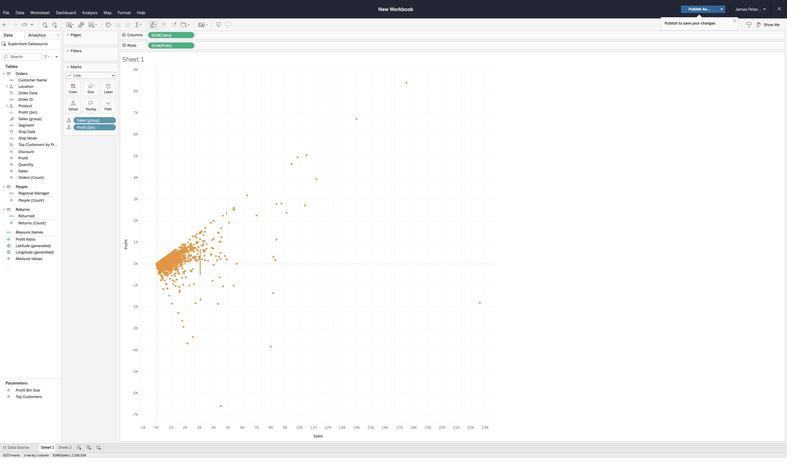 Task type: vqa. For each thing, say whether or not it's contained in the screenshot.
'Datasource'
yes



Task type: locate. For each thing, give the bounding box(es) containing it.
data
[[16, 10, 24, 15], [4, 33, 13, 38], [8, 446, 16, 450]]

publish left to
[[665, 21, 678, 26]]

orders up customer
[[16, 72, 28, 76]]

people down regional
[[18, 198, 30, 203]]

null detail image for profit (bin)
[[66, 125, 71, 130]]

collapse image
[[56, 34, 60, 37]]

1 vertical spatial measure
[[16, 257, 30, 261]]

sheet up column
[[41, 446, 51, 450]]

(bin) down product
[[29, 110, 37, 115]]

1 vertical spatial ship
[[18, 136, 26, 141]]

data down the undo icon on the left top
[[4, 33, 13, 38]]

sales (group)
[[18, 117, 42, 121], [77, 118, 100, 123]]

0 vertical spatial (generated)
[[31, 244, 51, 248]]

new data source image
[[42, 22, 48, 28]]

name
[[37, 78, 47, 82]]

data up replay animation icon
[[16, 10, 24, 15]]

measure for measure names
[[16, 230, 30, 235]]

ship down the ship date
[[18, 136, 26, 141]]

1 vertical spatial data
[[4, 33, 13, 38]]

1 vertical spatial null detail image
[[66, 125, 71, 130]]

ship down segment
[[18, 130, 26, 134]]

(generated) up longitude (generated)
[[31, 244, 51, 248]]

measure
[[16, 230, 30, 235], [16, 257, 30, 261]]

top down profit bin size
[[16, 395, 22, 399]]

0 horizontal spatial sheet
[[41, 446, 51, 450]]

sheet 1 down rows at the top of page
[[122, 55, 144, 63]]

1 vertical spatial customers
[[23, 395, 42, 399]]

2 null detail image from the top
[[66, 125, 71, 130]]

pause auto updates image
[[52, 22, 58, 28]]

manager
[[34, 191, 50, 196]]

file
[[3, 10, 9, 15]]

people for people (count)
[[18, 198, 30, 203]]

as...
[[703, 7, 710, 11]]

dashboard
[[56, 10, 76, 15]]

0 vertical spatial order
[[18, 91, 28, 95]]

people (count)
[[18, 198, 44, 203]]

fit image
[[181, 22, 190, 28]]

ship
[[18, 130, 26, 134], [18, 136, 26, 141]]

0 vertical spatial size
[[87, 90, 94, 94]]

0 vertical spatial people
[[16, 185, 28, 189]]

sheet 1
[[122, 55, 144, 63], [41, 446, 54, 450]]

by
[[46, 143, 50, 147], [32, 454, 35, 458]]

latitude (generated)
[[16, 244, 51, 248]]

publish left as...
[[689, 7, 702, 11]]

0 vertical spatial orders
[[16, 72, 28, 76]]

format workbook image
[[171, 22, 177, 28]]

0 horizontal spatial by
[[32, 454, 35, 458]]

0 vertical spatial null detail image
[[66, 118, 71, 123]]

marks
[[71, 65, 81, 69]]

regional
[[18, 191, 33, 196]]

1
[[141, 55, 144, 63], [52, 446, 54, 450], [24, 454, 25, 458], [36, 454, 37, 458]]

show mark labels image
[[161, 22, 167, 28]]

0 horizontal spatial profit (bin)
[[18, 110, 37, 115]]

new workbook
[[378, 6, 414, 12]]

1 up sum(sales):
[[52, 446, 54, 450]]

show/hide cards image
[[198, 22, 208, 28]]

1 vertical spatial (generated)
[[34, 250, 54, 255]]

top up discount
[[18, 143, 25, 147]]

0 horizontal spatial (bin)
[[29, 110, 37, 115]]

close image
[[732, 18, 738, 24]]

date up id
[[29, 91, 37, 95]]

discount
[[18, 150, 34, 154]]

by for profit
[[46, 143, 50, 147]]

(generated)
[[31, 244, 51, 248], [34, 250, 54, 255]]

sheet 1 up column
[[41, 446, 54, 450]]

profit
[[18, 110, 28, 115], [77, 125, 86, 130], [51, 143, 60, 147], [18, 156, 28, 161], [16, 237, 25, 242], [16, 389, 25, 393]]

top
[[18, 143, 25, 147], [16, 395, 22, 399]]

0 vertical spatial returns
[[16, 208, 30, 212]]

ship for ship mode
[[18, 136, 26, 141]]

2,326,534
[[71, 454, 86, 458]]

format
[[118, 10, 131, 15]]

customers down mode
[[26, 143, 45, 147]]

path
[[105, 107, 112, 111]]

people
[[16, 185, 28, 189], [18, 198, 30, 203]]

customers down bin
[[23, 395, 42, 399]]

1 vertical spatial orders
[[18, 176, 30, 180]]

0 vertical spatial (count)
[[31, 176, 44, 180]]

date for order date
[[29, 91, 37, 95]]

1 vertical spatial (count)
[[31, 198, 44, 203]]

pages
[[71, 33, 81, 37]]

null detail image
[[66, 118, 71, 123], [66, 125, 71, 130]]

customers
[[26, 143, 45, 147], [23, 395, 42, 399]]

0 horizontal spatial publish
[[665, 21, 678, 26]]

1 vertical spatial sheet 1
[[41, 446, 54, 450]]

tables
[[6, 64, 18, 69]]

1 horizontal spatial (bin)
[[87, 125, 95, 130]]

0 vertical spatial by
[[46, 143, 50, 147]]

0 vertical spatial measure
[[16, 230, 30, 235]]

order up product
[[18, 98, 28, 102]]

date for ship date
[[27, 130, 35, 134]]

duplicate image
[[78, 22, 84, 28]]

0 vertical spatial publish
[[689, 7, 702, 11]]

(group) up segment
[[29, 117, 42, 121]]

tooltip
[[85, 107, 96, 111]]

size right bin
[[33, 389, 40, 393]]

date up mode
[[27, 130, 35, 134]]

size down line dropdown button
[[87, 90, 94, 94]]

null detail image for sales (group)
[[66, 118, 71, 123]]

sheet down rows at the top of page
[[122, 55, 139, 63]]

1 vertical spatial profit (bin)
[[77, 125, 95, 130]]

sheet left 2
[[58, 446, 68, 450]]

1 left column
[[36, 454, 37, 458]]

sum(sales):
[[53, 454, 71, 458]]

(count)
[[31, 176, 44, 180], [31, 198, 44, 203], [33, 221, 46, 225]]

1 vertical spatial date
[[27, 130, 35, 134]]

1 horizontal spatial by
[[46, 143, 50, 147]]

people for people
[[16, 185, 28, 189]]

order for order date
[[18, 91, 28, 95]]

customers for top customers by profit
[[26, 143, 45, 147]]

measure down longitude
[[16, 257, 30, 261]]

filters
[[71, 49, 82, 53]]

(bin)
[[29, 110, 37, 115], [87, 125, 95, 130]]

measure names
[[16, 230, 43, 235]]

publish inside button
[[689, 7, 702, 11]]

0 vertical spatial profit (bin)
[[18, 110, 37, 115]]

bin
[[26, 389, 32, 393]]

to
[[679, 21, 683, 26]]

1 vertical spatial order
[[18, 98, 28, 102]]

segment
[[18, 123, 34, 128]]

sales up segment
[[18, 117, 28, 121]]

data guide image
[[746, 22, 753, 28]]

order up order id
[[18, 91, 28, 95]]

sort ascending image
[[115, 22, 121, 28]]

1 vertical spatial top
[[16, 395, 22, 399]]

measure values
[[16, 257, 42, 261]]

2 order from the top
[[18, 98, 28, 102]]

0 vertical spatial sheet 1
[[122, 55, 144, 63]]

measure up profit ratio
[[16, 230, 30, 235]]

1 horizontal spatial sales (group)
[[77, 118, 100, 123]]

sheet
[[122, 55, 139, 63], [41, 446, 51, 450], [58, 446, 68, 450]]

0 vertical spatial date
[[29, 91, 37, 95]]

(count) for people (count)
[[31, 198, 44, 203]]

publish as...
[[689, 7, 710, 11]]

1 down 'columns'
[[141, 55, 144, 63]]

totals image
[[135, 22, 142, 28]]

0 horizontal spatial size
[[33, 389, 40, 393]]

undo image
[[2, 22, 8, 28]]

1 vertical spatial publish
[[665, 21, 678, 26]]

names
[[31, 230, 43, 235]]

help
[[137, 10, 145, 15]]

returns
[[16, 208, 30, 212], [18, 221, 32, 225]]

top customers by profit
[[18, 143, 60, 147]]

1 measure from the top
[[16, 230, 30, 235]]

(group)
[[29, 117, 42, 121], [87, 118, 100, 123]]

2 measure from the top
[[16, 257, 30, 261]]

date
[[29, 91, 37, 95], [27, 130, 35, 134]]

orders down quantity
[[18, 176, 30, 180]]

publish to save your changes
[[665, 21, 716, 26]]

0 vertical spatial top
[[18, 143, 25, 147]]

1 order from the top
[[18, 91, 28, 95]]

1 vertical spatial returns
[[18, 221, 32, 225]]

returns up returned at top left
[[16, 208, 30, 212]]

map
[[104, 10, 112, 15]]

size
[[87, 90, 94, 94], [33, 389, 40, 393]]

profit bin size
[[16, 389, 40, 393]]

returns for returns
[[16, 208, 30, 212]]

1 null detail image from the top
[[66, 118, 71, 123]]

1 vertical spatial people
[[18, 198, 30, 203]]

returns down returned at top left
[[18, 221, 32, 225]]

(count) up regional manager
[[31, 176, 44, 180]]

(count) up names
[[33, 221, 46, 225]]

(group) down tooltip
[[87, 118, 100, 123]]

2 vertical spatial (count)
[[33, 221, 46, 225]]

publish for publish as...
[[689, 7, 702, 11]]

people up regional
[[16, 185, 28, 189]]

sort descending image
[[125, 22, 131, 28]]

0 vertical spatial ship
[[18, 130, 26, 134]]

product
[[18, 104, 32, 108]]

profit (bin)
[[18, 110, 37, 115], [77, 125, 95, 130]]

0 vertical spatial (bin)
[[29, 110, 37, 115]]

sales
[[18, 117, 28, 121], [77, 118, 86, 123], [18, 169, 28, 173]]

sum(sales): 2,326,534
[[53, 454, 86, 458]]

1 horizontal spatial publish
[[689, 7, 702, 11]]

1 horizontal spatial profit (bin)
[[77, 125, 95, 130]]

profit (bin) down product
[[18, 110, 37, 115]]

replay animation image
[[30, 23, 34, 26]]

0 vertical spatial customers
[[26, 143, 45, 147]]

data up 6373 marks
[[8, 446, 16, 450]]

(generated) up values at bottom left
[[34, 250, 54, 255]]

orders
[[16, 72, 28, 76], [18, 176, 30, 180]]

profit (bin) down tooltip
[[77, 125, 95, 130]]

sales (group) up segment
[[18, 117, 42, 121]]

2 ship from the top
[[18, 136, 26, 141]]

(count) down regional manager
[[31, 198, 44, 203]]

line button
[[66, 72, 116, 79]]

1 ship from the top
[[18, 130, 26, 134]]

sales (group) down tooltip
[[77, 118, 100, 123]]

1 vertical spatial by
[[32, 454, 35, 458]]

(bin) down tooltip
[[87, 125, 95, 130]]

rows
[[127, 43, 137, 48]]

sales down quantity
[[18, 169, 28, 173]]

redo image
[[12, 22, 18, 28]]



Task type: describe. For each thing, give the bounding box(es) containing it.
top for top customers by profit
[[18, 143, 25, 147]]

color
[[69, 90, 78, 94]]

6373
[[3, 454, 10, 458]]

publish for publish to save your changes
[[665, 21, 678, 26]]

order date
[[18, 91, 37, 95]]

orders for orders (count)
[[18, 176, 30, 180]]

line
[[74, 74, 81, 78]]

new
[[378, 6, 389, 12]]

sheet 2
[[58, 446, 72, 450]]

orders for orders
[[16, 72, 28, 76]]

returned
[[18, 214, 35, 218]]

Search text field
[[2, 53, 42, 61]]

analysis
[[82, 10, 97, 15]]

james
[[736, 7, 748, 12]]

1 horizontal spatial (group)
[[87, 118, 100, 123]]

quantity
[[18, 163, 33, 167]]

ship for ship date
[[18, 130, 26, 134]]

ratio
[[26, 237, 35, 242]]

to use edit in desktop, save the workbook outside of personal space image
[[225, 22, 232, 28]]

longitude (generated)
[[16, 250, 54, 255]]

orders (count)
[[18, 176, 44, 180]]

datasource
[[28, 42, 48, 46]]

2 horizontal spatial sheet
[[122, 55, 139, 63]]

detail
[[69, 107, 78, 111]]

changes
[[701, 21, 716, 26]]

row
[[26, 454, 31, 458]]

data source
[[8, 446, 29, 450]]

me
[[775, 23, 780, 27]]

source
[[17, 446, 29, 450]]

columns
[[127, 33, 143, 37]]

ship date
[[18, 130, 35, 134]]

workbook
[[390, 6, 414, 12]]

superstore
[[8, 42, 27, 46]]

show me button
[[754, 20, 786, 30]]

2 vertical spatial data
[[8, 446, 16, 450]]

marks. press enter to open the view data window.. use arrow keys to navigate data visualization elements. image
[[140, 66, 497, 423]]

sum(profit)
[[152, 44, 172, 48]]

(generated) for latitude (generated)
[[31, 244, 51, 248]]

2
[[69, 446, 72, 450]]

customer
[[18, 78, 36, 82]]

returns for returns (count)
[[18, 221, 32, 225]]

6373 marks
[[3, 454, 20, 458]]

order id
[[18, 98, 33, 102]]

values
[[31, 257, 42, 261]]

sum(sales)
[[152, 33, 172, 38]]

peterson
[[749, 7, 765, 12]]

show me
[[764, 23, 780, 27]]

column
[[38, 454, 49, 458]]

1 left row
[[24, 454, 25, 458]]

highlight image
[[150, 22, 157, 28]]

0 vertical spatial data
[[16, 10, 24, 15]]

top customers
[[16, 395, 42, 399]]

analytics
[[28, 33, 46, 38]]

replay animation image
[[22, 22, 28, 28]]

sales down detail
[[77, 118, 86, 123]]

order for order id
[[18, 98, 28, 102]]

1 horizontal spatial size
[[87, 90, 94, 94]]

clear sheet image
[[88, 22, 98, 28]]

0 horizontal spatial sales (group)
[[18, 117, 42, 121]]

parameters
[[6, 381, 28, 386]]

0 horizontal spatial (group)
[[29, 117, 42, 121]]

james peterson
[[736, 7, 765, 12]]

label
[[104, 90, 113, 94]]

returns (count)
[[18, 221, 46, 225]]

1 horizontal spatial sheet 1
[[122, 55, 144, 63]]

longitude
[[16, 250, 33, 255]]

measure for measure values
[[16, 257, 30, 261]]

save
[[684, 21, 691, 26]]

download image
[[216, 22, 222, 28]]

1 horizontal spatial sheet
[[58, 446, 68, 450]]

worksheet
[[30, 10, 50, 15]]

swap rows and columns image
[[105, 22, 112, 28]]

mode
[[27, 136, 37, 141]]

(count) for orders (count)
[[31, 176, 44, 180]]

top for top customers
[[16, 395, 22, 399]]

ship mode
[[18, 136, 37, 141]]

1 vertical spatial (bin)
[[87, 125, 95, 130]]

id
[[29, 98, 33, 102]]

latitude
[[16, 244, 30, 248]]

new worksheet image
[[66, 22, 74, 28]]

customers for top customers
[[23, 395, 42, 399]]

superstore datasource
[[8, 42, 48, 46]]

1 vertical spatial size
[[33, 389, 40, 393]]

publish as... button
[[681, 6, 718, 13]]

show
[[764, 23, 774, 27]]

location
[[18, 85, 33, 89]]

(count) for returns (count)
[[33, 221, 46, 225]]

1 row by 1 column
[[24, 454, 49, 458]]

(generated) for longitude (generated)
[[34, 250, 54, 255]]

marks
[[11, 454, 20, 458]]

regional manager
[[18, 191, 50, 196]]

by for 1
[[32, 454, 35, 458]]

profit ratio
[[16, 237, 35, 242]]

customer name
[[18, 78, 47, 82]]

your
[[692, 21, 700, 26]]

0 horizontal spatial sheet 1
[[41, 446, 54, 450]]



